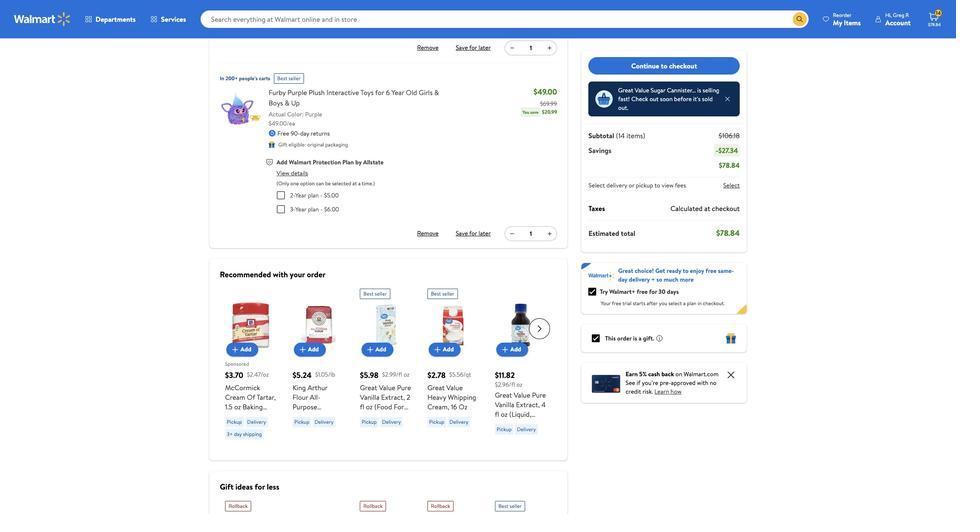 Task type: describe. For each thing, give the bounding box(es) containing it.
3+
[[227, 430, 233, 438]]

$2.99/fl
[[382, 371, 402, 379]]

best for $2.78 group
[[431, 290, 441, 297]]

sponsored
[[225, 360, 249, 368]]

seller for the best seller group
[[510, 502, 522, 510]]

view details (only one option can be selected at a time.)
[[277, 169, 375, 187]]

walmart.com
[[684, 370, 719, 379]]

(food
[[375, 402, 392, 412]]

oz
[[459, 402, 468, 412]]

1 horizontal spatial day
[[300, 129, 309, 138]]

all-
[[310, 393, 321, 402]]

pure for $5.98
[[397, 383, 411, 393]]

1 horizontal spatial &
[[435, 87, 439, 97]]

gifting image
[[726, 333, 737, 344]]

32.5¢/oz
[[269, 11, 291, 19]]

$5.98 $2.99/fl oz great value pure vanilla extract, 2 fl oz (food form: liquid)
[[360, 370, 412, 421]]

0 vertical spatial $78.84
[[929, 21, 941, 27]]

for left decrease quantity furby purple plush interactive toys for 6 year old girls & boys & up, current quantity 1 icon
[[470, 229, 477, 238]]

much
[[664, 275, 679, 284]]

if
[[637, 379, 641, 388]]

sold
[[702, 95, 713, 103]]

pickup for $2.99/fl
[[362, 418, 377, 426]]

1 vertical spatial purple
[[305, 110, 322, 118]]

reorder my items
[[833, 11, 861, 27]]

$49.00
[[534, 86, 557, 97]]

option
[[300, 180, 315, 187]]

less
[[267, 482, 279, 492]]

great inside great value sugar cannister... is selling fast! check out soon before it's sold out.
[[619, 86, 634, 95]]

best seller alert
[[274, 70, 304, 84]]

check
[[632, 95, 649, 103]]

2 vertical spatial $78.84
[[717, 228, 740, 239]]

best seller inside alert
[[277, 74, 301, 82]]

approved
[[671, 379, 696, 388]]

reorder
[[833, 11, 852, 19]]

vanilla for $5.98
[[360, 393, 380, 402]]

best seller for $2.78 group
[[431, 290, 455, 297]]

ambient)
[[495, 419, 523, 429]]

1 vertical spatial order
[[617, 334, 632, 343]]

day inside $3.70 group
[[234, 430, 242, 438]]

for inside banner
[[649, 288, 657, 296]]

learn how link
[[655, 388, 682, 396]]

year for 3-year plan - $6.00
[[295, 205, 307, 214]]

delivery inside 'great choice! get ready to enjoy free same- day delivery + so much more'
[[629, 275, 650, 284]]

earn
[[626, 370, 638, 379]]

add button inside $5.98 group
[[362, 343, 393, 357]]

dismiss capital one banner image
[[726, 370, 737, 381]]

shipping
[[243, 430, 262, 438]]

same-
[[718, 267, 734, 275]]

estimated
[[589, 228, 620, 238]]

year inside furby purple plush interactive toys for 6 year old girls & boys & up actual color: purple $49.00/ea
[[392, 87, 404, 97]]

vanilla for $11.82
[[495, 400, 515, 410]]

it's
[[694, 95, 701, 103]]

1 vertical spatial free
[[637, 288, 648, 296]]

1.5
[[225, 402, 233, 412]]

best seller for the best seller group
[[499, 502, 522, 510]]

actual
[[269, 110, 286, 118]]

value inside $5.98 $2.99/fl oz great value pure vanilla extract, 2 fl oz (food form: liquid)
[[379, 383, 396, 393]]

later for decrease quantity clabber girl double acting baking powder, 8.1 oz., current quantity 1 icon
[[479, 43, 491, 52]]

soon
[[660, 95, 673, 103]]

plan for $5.00
[[308, 191, 319, 200]]

$2.78
[[428, 370, 446, 381]]

gifteligibleicon image
[[269, 141, 275, 148]]

remove for the remove 'button' associated with decrease quantity clabber girl double acting baking powder, 8.1 oz., current quantity 1 icon
[[417, 43, 439, 52]]

seller for $2.78 group
[[442, 290, 455, 297]]

departments button
[[78, 9, 143, 30]]

subtotal
[[589, 131, 615, 141]]

credit
[[626, 388, 641, 396]]

continue
[[632, 61, 660, 71]]

$20.99
[[542, 108, 557, 115]]

checkout.
[[703, 300, 725, 307]]

this
[[605, 334, 616, 343]]

more
[[680, 275, 694, 284]]

days
[[667, 288, 679, 296]]

$5.98 group
[[360, 285, 412, 431]]

plan for $6.00
[[308, 205, 319, 214]]

walmart
[[289, 158, 311, 167]]

6
[[386, 87, 390, 97]]

no
[[710, 379, 717, 388]]

$49.00 $69.99 you save $20.99
[[523, 86, 557, 115]]

great inside the $2.78 $5.56/qt great value heavy whipping cream, 16 oz
[[428, 383, 445, 393]]

color:
[[287, 110, 304, 118]]

2 vertical spatial a
[[639, 334, 642, 343]]

carts
[[259, 74, 270, 82]]

add button for sponsored
[[227, 343, 258, 357]]

pickup for $5.56/qt
[[429, 418, 444, 426]]

old
[[406, 87, 417, 97]]

add to cart image for sponsored
[[230, 345, 241, 355]]

search icon image
[[797, 16, 804, 23]]

2 rollback group from the left
[[360, 498, 412, 514]]

continue to checkout
[[632, 61, 697, 71]]

great inside $11.82 $2.96/fl oz great value pure vanilla extract, 4 fl oz (liquid, ambient)
[[495, 391, 512, 400]]

great choice! get ready to enjoy free same- day delivery + so much more
[[619, 267, 734, 284]]

at inside the view details (only one option can be selected at a time.)
[[353, 180, 357, 187]]

3-
[[290, 205, 295, 214]]

in 200+ people's carts alert
[[220, 70, 270, 84]]

Your free trial starts after you select a plan in checkout. checkbox
[[589, 288, 597, 296]]

furby purple plush interactive toys for 6 year old girls & boys & up actual color: purple $49.00/ea
[[269, 87, 439, 128]]

view
[[277, 169, 290, 177]]

your
[[601, 300, 611, 307]]

0 vertical spatial purple
[[288, 87, 307, 97]]

time.)
[[362, 180, 375, 187]]

select
[[669, 300, 682, 307]]

earn 5% cash back on walmart.com
[[626, 370, 719, 379]]

for left decrease quantity clabber girl double acting baking powder, 8.1 oz., current quantity 1 icon
[[470, 43, 477, 52]]

5lbs
[[310, 421, 322, 431]]

oz left (liquid,
[[501, 410, 508, 419]]

selected
[[332, 180, 351, 187]]

greg
[[893, 11, 905, 19]]

rollback for second rollback 'group' from right
[[364, 502, 383, 510]]

pickup for $1.05/lb
[[294, 418, 309, 426]]

oz right $2.96/fl
[[517, 380, 523, 389]]

checkout for calculated at checkout
[[712, 204, 740, 213]]

how
[[671, 388, 682, 396]]

selling
[[703, 86, 720, 95]]

0 vertical spatial with
[[273, 269, 288, 280]]

furby
[[269, 87, 286, 97]]

purpose
[[293, 402, 317, 412]]

cream
[[225, 393, 245, 402]]

interactive
[[327, 87, 359, 97]]

out
[[650, 95, 659, 103]]

baking
[[243, 402, 263, 412]]

increase quantity clabber girl double acting baking powder, 8.1 oz., current quantity 1 image
[[546, 44, 553, 51]]

risk.
[[643, 388, 653, 396]]

remove button for decrease quantity clabber girl double acting baking powder, 8.1 oz., current quantity 1 icon
[[414, 41, 442, 55]]

plush
[[309, 87, 325, 97]]

a inside banner
[[684, 300, 686, 307]]

add to cart image inside $11.82 group
[[500, 345, 511, 355]]

walmart+
[[610, 288, 636, 296]]

$5.56/qt
[[449, 371, 471, 379]]

enjoy
[[690, 267, 704, 275]]

add walmart protection plan by allstate
[[277, 158, 384, 167]]

remove for the remove 'button' related to decrease quantity furby purple plush interactive toys for 6 year old girls & boys & up, current quantity 1 icon
[[417, 229, 439, 238]]

you inside $49.00 $69.99 you save $20.99
[[523, 109, 530, 115]]

services button
[[143, 9, 194, 30]]

clabber girl double acting baking powder, 8.1 oz., with add-on services, 32.5¢/oz, 1 in cart image
[[220, 0, 262, 30]]

1 for decrease quantity clabber girl double acting baking powder, 8.1 oz., current quantity 1 icon
[[530, 43, 532, 52]]

select for select button
[[724, 181, 740, 190]]

calculated at checkout
[[671, 204, 740, 213]]

rollback for first rollback 'group' from the left
[[229, 502, 248, 510]]

$5.00
[[324, 191, 339, 200]]

oz right $2.99/fl
[[404, 371, 410, 379]]

save inside $49.00 $69.99 you save $20.99
[[531, 109, 539, 115]]

you inside you save $6.35
[[526, 10, 532, 16]]

$3.70 group
[[225, 285, 277, 443]]

Search search field
[[201, 10, 809, 28]]

next slide for horizontalscrollerrecommendations list image
[[529, 318, 550, 339]]

add button for $5.24
[[294, 343, 326, 357]]

free inside 'great choice! get ready to enjoy free same- day delivery + so much more'
[[706, 267, 717, 275]]

hi,
[[886, 11, 892, 19]]

delivery for $5.56/qt
[[450, 418, 469, 426]]

delivery for $2.96/fl
[[517, 426, 536, 433]]

oz inside sponsored $3.70 $2.47/oz mccormick cream of tartar, 1.5 oz baking powder
[[234, 402, 241, 412]]

3-year plan - $6.00
[[290, 205, 339, 214]]

a inside the view details (only one option can be selected at a time.)
[[358, 180, 361, 187]]

to for ready
[[683, 267, 689, 275]]

$3.70
[[225, 370, 243, 381]]

add up view
[[277, 158, 288, 167]]

learn
[[655, 388, 670, 396]]

with inside see if you're pre-approved with no credit risk.
[[697, 379, 709, 388]]

ready
[[667, 267, 682, 275]]

1 rollback group from the left
[[225, 498, 277, 514]]

oz left (food
[[366, 402, 373, 412]]

This order is a gift. checkbox
[[592, 335, 600, 343]]



Task type: vqa. For each thing, say whether or not it's contained in the screenshot.
by
yes



Task type: locate. For each thing, give the bounding box(es) containing it.
1 later from the top
[[479, 43, 491, 52]]

best for the best seller group
[[499, 502, 509, 510]]

add to cart image for $5.24
[[298, 345, 308, 355]]

0 horizontal spatial to
[[655, 181, 661, 190]]

5 add button from the left
[[497, 343, 528, 357]]

add for add to cart image within the $11.82 group
[[511, 345, 521, 354]]

gift for gift eligible: original packaging
[[278, 141, 287, 148]]

pickup inside $2.78 group
[[429, 418, 444, 426]]

for left 6
[[375, 87, 384, 97]]

fl for $5.98
[[360, 402, 364, 412]]

2-
[[290, 191, 295, 200]]

a right select in the right bottom of the page
[[684, 300, 686, 307]]

1 vertical spatial plan
[[308, 205, 319, 214]]

purple right "color:"
[[305, 110, 322, 118]]

day up walmart+
[[619, 275, 628, 284]]

2
[[407, 393, 410, 402]]

delivery inside $5.98 group
[[382, 418, 401, 426]]

$6.35
[[545, 9, 557, 16]]

seller
[[289, 74, 301, 82], [375, 290, 387, 297], [442, 290, 455, 297], [510, 502, 522, 510]]

0 horizontal spatial order
[[307, 269, 326, 280]]

2 horizontal spatial to
[[683, 267, 689, 275]]

walmart plus image
[[589, 272, 615, 281]]

value inside the $2.78 $5.56/qt great value heavy whipping cream, 16 oz
[[447, 383, 463, 393]]

$5.98
[[360, 370, 379, 381]]

2 select from the left
[[724, 181, 740, 190]]

delivery for $1.05/lb
[[315, 418, 334, 426]]

calculated
[[671, 204, 703, 213]]

1 horizontal spatial gift
[[278, 141, 287, 148]]

vanilla inside $5.98 $2.99/fl oz great value pure vanilla extract, 2 fl oz (food form: liquid)
[[360, 393, 380, 402]]

banner containing great choice! get ready to enjoy free same- day delivery + so much more
[[582, 263, 747, 314]]

save for later button for the remove 'button' related to decrease quantity furby purple plush interactive toys for 6 year old girls & boys & up, current quantity 1 icon
[[454, 227, 493, 241]]

add to cart image inside $2.78 group
[[433, 345, 443, 355]]

1 vertical spatial at
[[705, 204, 711, 213]]

extract, for $5.98
[[381, 393, 405, 402]]

3 rollback from the left
[[431, 502, 450, 510]]

1 horizontal spatial to
[[661, 61, 668, 71]]

1 horizontal spatial pure
[[532, 391, 546, 400]]

0 vertical spatial flour
[[293, 393, 308, 402]]

value inside $11.82 $2.96/fl oz great value pure vanilla extract, 4 fl oz (liquid, ambient)
[[514, 391, 531, 400]]

select button
[[724, 181, 740, 190]]

0 vertical spatial save for later button
[[454, 41, 493, 55]]

2 add to cart image from the left
[[298, 345, 308, 355]]

$2.78 group
[[428, 285, 479, 431]]

with
[[273, 269, 288, 280], [697, 379, 709, 388]]

best inside $2.78 group
[[431, 290, 441, 297]]

furby purple plush interactive toys for 6 year old girls & boys & up link
[[269, 87, 451, 108]]

1 vertical spatial $78.84
[[719, 161, 740, 170]]

1 1 from the top
[[530, 43, 532, 52]]

save for later for the remove 'button' related to decrease quantity furby purple plush interactive toys for 6 year old girls & boys & up, current quantity 1 icon
[[456, 229, 491, 238]]

items
[[844, 18, 861, 27]]

for left less
[[255, 482, 265, 492]]

0 horizontal spatial add to cart image
[[230, 345, 241, 355]]

to right continue
[[661, 61, 668, 71]]

by
[[356, 158, 362, 167]]

1 vertical spatial &
[[285, 98, 290, 108]]

cream,
[[428, 402, 450, 412]]

save left $20.99
[[531, 109, 539, 115]]

at right calculated
[[705, 204, 711, 213]]

add button up "$5.24"
[[294, 343, 326, 357]]

delivery inside $3.70 group
[[247, 418, 266, 426]]

seller inside alert
[[289, 74, 301, 82]]

great inside 'great choice! get ready to enjoy free same- day delivery + so much more'
[[619, 267, 634, 275]]

1 horizontal spatial at
[[705, 204, 711, 213]]

add up sponsored
[[241, 345, 252, 354]]

2 rollback from the left
[[364, 502, 383, 510]]

pickup for $3.70
[[227, 418, 242, 426]]

less than x qty image
[[596, 90, 613, 108]]

walmart image
[[14, 12, 71, 26]]

at
[[353, 180, 357, 187], [705, 204, 711, 213]]

delivery up the shipping in the bottom of the page
[[247, 418, 266, 426]]

1 vertical spatial checkout
[[712, 204, 740, 213]]

0 horizontal spatial add to cart image
[[433, 345, 443, 355]]

delivery down the purpose
[[315, 418, 334, 426]]

rollback
[[229, 502, 248, 510], [364, 502, 383, 510], [431, 502, 450, 510]]

with left the no
[[697, 379, 709, 388]]

1 vertical spatial save for later button
[[454, 227, 493, 241]]

continue to checkout button
[[589, 57, 740, 75]]

add button up $2.78
[[429, 343, 461, 357]]

$78.84 down calculated at checkout
[[717, 228, 740, 239]]

form:
[[394, 402, 412, 412]]

delivery down (food
[[382, 418, 401, 426]]

to inside 'button'
[[661, 61, 668, 71]]

pickup inside $5.98 group
[[362, 418, 377, 426]]

0 vertical spatial &
[[435, 87, 439, 97]]

for inside furby purple plush interactive toys for 6 year old girls & boys & up actual color: purple $49.00/ea
[[375, 87, 384, 97]]

for
[[470, 43, 477, 52], [375, 87, 384, 97], [470, 229, 477, 238], [649, 288, 657, 296], [255, 482, 265, 492]]

0 vertical spatial gift
[[278, 141, 287, 148]]

you left $6.35
[[526, 10, 532, 16]]

2 vertical spatial plan
[[687, 300, 697, 307]]

pickup down (food
[[362, 418, 377, 426]]

vanilla up liquid)
[[360, 393, 380, 402]]

4 add button from the left
[[429, 343, 461, 357]]

decrease quantity furby purple plush interactive toys for 6 year old girls & boys & up, current quantity 1 image
[[509, 230, 516, 237]]

to
[[661, 61, 668, 71], [655, 181, 661, 190], [683, 267, 689, 275]]

$78.84
[[929, 21, 941, 27], [719, 161, 740, 170], [717, 228, 740, 239]]

clear search field text image
[[783, 16, 790, 23]]

extract, left 2
[[381, 393, 405, 402]]

1 add to cart image from the left
[[230, 345, 241, 355]]

on
[[676, 370, 683, 379]]

best seller group
[[495, 498, 547, 514]]

value inside great value sugar cannister... is selling fast! check out soon before it's sold out.
[[635, 86, 649, 95]]

1 save from the top
[[456, 43, 468, 52]]

save for the remove 'button' associated with decrease quantity clabber girl double acting baking powder, 8.1 oz., current quantity 1 icon
[[456, 43, 468, 52]]

0 horizontal spatial &
[[285, 98, 290, 108]]

free
[[706, 267, 717, 275], [637, 288, 648, 296], [612, 300, 622, 307]]

details
[[291, 169, 308, 177]]

1 vertical spatial you
[[523, 109, 530, 115]]

protection
[[313, 158, 341, 167]]

save for later button for the remove 'button' associated with decrease quantity clabber girl double acting baking powder, 8.1 oz., current quantity 1 icon
[[454, 41, 493, 55]]

1 for decrease quantity furby purple plush interactive toys for 6 year old girls & boys & up, current quantity 1 icon
[[530, 229, 532, 238]]

1 vertical spatial with
[[697, 379, 709, 388]]

2 horizontal spatial a
[[684, 300, 686, 307]]

delivery inside $5.24 "group"
[[315, 418, 334, 426]]

fl
[[360, 402, 364, 412], [495, 410, 499, 419]]

vanilla up ambient)
[[495, 400, 515, 410]]

seller inside $2.78 group
[[442, 290, 455, 297]]

1 add to cart image from the left
[[433, 345, 443, 355]]

checkout up cannister...
[[669, 61, 697, 71]]

day right 3+
[[234, 430, 242, 438]]

seller inside $5.98 group
[[375, 290, 387, 297]]

1 horizontal spatial add to cart image
[[500, 345, 511, 355]]

year for 2-year plan - $5.00
[[295, 191, 307, 200]]

$11.82 group
[[495, 285, 547, 439]]

learn how
[[655, 388, 682, 396]]

$11.82
[[495, 370, 515, 381]]

free right enjoy
[[706, 267, 717, 275]]

best seller inside $5.98 group
[[364, 290, 387, 297]]

0 vertical spatial save
[[533, 10, 542, 16]]

boys
[[269, 98, 283, 108]]

0 vertical spatial save for later
[[456, 43, 491, 52]]

Walmart Site-Wide search field
[[201, 10, 809, 28]]

remove button
[[414, 41, 442, 55], [414, 227, 442, 241]]

toys
[[361, 87, 374, 97]]

heavy
[[428, 393, 446, 402]]

2 save for later from the top
[[456, 229, 491, 238]]

1 horizontal spatial vanilla
[[495, 400, 515, 410]]

add for add to cart icon inside $5.98 group
[[376, 345, 386, 354]]

close nudge image
[[724, 96, 731, 103]]

extract, for $11.82
[[516, 400, 540, 410]]

banner
[[582, 263, 747, 314]]

value down $2.99/fl
[[379, 383, 396, 393]]

1 vertical spatial remove
[[417, 229, 439, 238]]

pure for $11.82
[[532, 391, 546, 400]]

1 vertical spatial flour
[[293, 421, 308, 431]]

pickup down (liquid,
[[497, 426, 512, 433]]

1 rollback from the left
[[229, 502, 248, 510]]

save for the remove 'button' related to decrease quantity furby purple plush interactive toys for 6 year old girls & boys & up, current quantity 1 icon
[[456, 229, 468, 238]]

gift eligible: original packaging
[[278, 141, 348, 148]]

add inside $5.98 group
[[376, 345, 386, 354]]

view details button
[[277, 169, 308, 177]]

90-
[[291, 129, 300, 138]]

pickup for $2.96/fl
[[497, 426, 512, 433]]

3 rollback group from the left
[[428, 498, 479, 514]]

delivery for $3.70
[[247, 418, 266, 426]]

2 vertical spatial to
[[683, 267, 689, 275]]

$6.00
[[324, 205, 339, 214]]

1 right decrease quantity furby purple plush interactive toys for 6 year old girls & boys & up, current quantity 1 icon
[[530, 229, 532, 238]]

2 horizontal spatial rollback
[[431, 502, 450, 510]]

1 horizontal spatial is
[[698, 86, 702, 95]]

purple up up
[[288, 87, 307, 97]]

add up $5.56/qt
[[443, 345, 454, 354]]

add button up sponsored
[[227, 343, 258, 357]]

rollback group
[[225, 498, 277, 514], [360, 498, 412, 514], [428, 498, 479, 514]]

0 vertical spatial you
[[526, 10, 532, 16]]

1 vertical spatial year
[[295, 191, 307, 200]]

great up out.
[[619, 86, 634, 95]]

in 200+ people's carts
[[220, 74, 270, 82]]

in
[[698, 300, 702, 307]]

tartar,
[[257, 393, 276, 402]]

great inside $5.98 $2.99/fl oz great value pure vanilla extract, 2 fl oz (food form: liquid)
[[360, 383, 377, 393]]

save left $6.35
[[533, 10, 542, 16]]

0 horizontal spatial day
[[234, 430, 242, 438]]

flour left 'all-' at bottom
[[293, 393, 308, 402]]

fees
[[675, 181, 686, 190]]

4
[[542, 400, 546, 410]]

3+ day shipping
[[227, 430, 262, 438]]

after
[[647, 300, 658, 307]]

16
[[451, 402, 457, 412]]

1 right decrease quantity clabber girl double acting baking powder, 8.1 oz., current quantity 1 icon
[[530, 43, 532, 52]]

0 vertical spatial year
[[392, 87, 404, 97]]

2 vertical spatial -
[[321, 205, 323, 214]]

0 vertical spatial remove button
[[414, 41, 442, 55]]

1 vertical spatial remove button
[[414, 227, 442, 241]]

rollback for 1st rollback 'group' from the right
[[431, 502, 450, 510]]

0 horizontal spatial rollback
[[229, 502, 248, 510]]

2 add to cart image from the left
[[500, 345, 511, 355]]

1 remove button from the top
[[414, 41, 442, 55]]

1 horizontal spatial add to cart image
[[298, 345, 308, 355]]

add to cart image up sponsored
[[230, 345, 241, 355]]

best inside $5.98 group
[[364, 290, 374, 297]]

select for select delivery or pickup to view fees
[[589, 181, 605, 190]]

1 vertical spatial -
[[320, 191, 323, 200]]

1 vertical spatial 1
[[530, 229, 532, 238]]

later for decrease quantity furby purple plush interactive toys for 6 year old girls & boys & up, current quantity 1 icon
[[479, 229, 491, 238]]

1 horizontal spatial free
[[637, 288, 648, 296]]

seller inside group
[[510, 502, 522, 510]]

2 save for later button from the top
[[454, 227, 493, 241]]

$78.84 down "$27.34"
[[719, 161, 740, 170]]

add button inside $3.70 group
[[227, 343, 258, 357]]

add to cart image up "$5.24"
[[298, 345, 308, 355]]

0 horizontal spatial at
[[353, 180, 357, 187]]

great down $2.78
[[428, 383, 445, 393]]

add to cart image
[[230, 345, 241, 355], [298, 345, 308, 355], [365, 345, 376, 355]]

0 horizontal spatial gift
[[220, 482, 234, 492]]

delivery down (liquid,
[[517, 426, 536, 433]]

delivery
[[247, 418, 266, 426], [315, 418, 334, 426], [382, 418, 401, 426], [450, 418, 469, 426], [517, 426, 536, 433]]

cash
[[649, 370, 660, 379]]

flour left '5lbs'
[[293, 421, 308, 431]]

- for $5.00
[[320, 191, 323, 200]]

see
[[626, 379, 636, 388]]

1 save for later button from the top
[[454, 41, 493, 55]]

add up $11.82
[[511, 345, 521, 354]]

0 vertical spatial day
[[300, 129, 309, 138]]

best inside group
[[499, 502, 509, 510]]

a left gift.
[[639, 334, 642, 343]]

2 vertical spatial year
[[295, 205, 307, 214]]

1 remove from the top
[[417, 43, 439, 52]]

$27.34
[[719, 146, 738, 155]]

0 vertical spatial a
[[358, 180, 361, 187]]

add
[[277, 158, 288, 167], [241, 345, 252, 354], [308, 345, 319, 354], [376, 345, 386, 354], [443, 345, 454, 354], [511, 345, 521, 354]]

0 vertical spatial is
[[698, 86, 702, 95]]

year right 6
[[392, 87, 404, 97]]

with left your
[[273, 269, 288, 280]]

0 vertical spatial remove
[[417, 43, 439, 52]]

add for add to cart icon in $5.24 "group"
[[308, 345, 319, 354]]

pure inside $11.82 $2.96/fl oz great value pure vanilla extract, 4 fl oz (liquid, ambient)
[[532, 391, 546, 400]]

1 select from the left
[[589, 181, 605, 190]]

pickup down cream, on the left of page
[[429, 418, 444, 426]]

3 add to cart image from the left
[[365, 345, 376, 355]]

to left view
[[655, 181, 661, 190]]

1 vertical spatial later
[[479, 229, 491, 238]]

decrease quantity clabber girl double acting baking powder, 8.1 oz., current quantity 1 image
[[509, 44, 516, 51]]

add inside $11.82 group
[[511, 345, 521, 354]]

1 horizontal spatial fl
[[495, 410, 499, 419]]

a left time.)
[[358, 180, 361, 187]]

0 horizontal spatial fl
[[360, 402, 364, 412]]

plan down 2-year plan - $5.00
[[308, 205, 319, 214]]

checkout inside the 'continue to checkout' 'button'
[[669, 61, 697, 71]]

pickup inside $11.82 group
[[497, 426, 512, 433]]

0 vertical spatial later
[[479, 43, 491, 52]]

0 vertical spatial save
[[456, 43, 468, 52]]

1 horizontal spatial delivery
[[629, 275, 650, 284]]

order right your
[[307, 269, 326, 280]]

recommended with your order
[[220, 269, 326, 280]]

0 horizontal spatial select
[[589, 181, 605, 190]]

add for add to cart icon inside the $3.70 group
[[241, 345, 252, 354]]

0 horizontal spatial pure
[[397, 383, 411, 393]]

0 horizontal spatial vanilla
[[360, 393, 380, 402]]

select up taxes
[[589, 181, 605, 190]]

delivery for $2.99/fl
[[382, 418, 401, 426]]

2 flour from the top
[[293, 421, 308, 431]]

is left gift.
[[633, 334, 637, 343]]

whipping
[[448, 393, 476, 402]]

extract, inside $11.82 $2.96/fl oz great value pure vanilla extract, 4 fl oz (liquid, ambient)
[[516, 400, 540, 410]]

great down $2.96/fl
[[495, 391, 512, 400]]

1 flour from the top
[[293, 393, 308, 402]]

add for add to cart image in the $2.78 group
[[443, 345, 454, 354]]

capital one credit card image
[[592, 373, 621, 393]]

add up $2.99/fl
[[376, 345, 386, 354]]

$1.05/lb
[[315, 371, 335, 379]]

up
[[291, 98, 300, 108]]

get
[[656, 267, 666, 275]]

pickup inside $5.24 "group"
[[294, 418, 309, 426]]

pickup inside $3.70 group
[[227, 418, 242, 426]]

to left enjoy
[[683, 267, 689, 275]]

$2.96/fl
[[495, 380, 515, 389]]

0 vertical spatial delivery
[[607, 181, 628, 190]]

0 vertical spatial to
[[661, 61, 668, 71]]

plan down option
[[308, 191, 319, 200]]

estimated total
[[589, 228, 636, 238]]

save for later left decrease quantity furby purple plush interactive toys for 6 year old girls & boys & up, current quantity 1 icon
[[456, 229, 491, 238]]

hi, greg r account
[[886, 11, 911, 27]]

pickup up 3+
[[227, 418, 242, 426]]

1 horizontal spatial checkout
[[712, 204, 740, 213]]

$5.24 $1.05/lb king arthur flour all- purpose unbleached flour 5lbs
[[293, 370, 335, 431]]

1 horizontal spatial rollback
[[364, 502, 383, 510]]

1 vertical spatial day
[[619, 275, 628, 284]]

add inside $3.70 group
[[241, 345, 252, 354]]

0 vertical spatial at
[[353, 180, 357, 187]]

view
[[662, 181, 674, 190]]

1 horizontal spatial a
[[639, 334, 642, 343]]

you
[[526, 10, 532, 16], [523, 109, 530, 115]]

- for $6.00
[[321, 205, 323, 214]]

2 vertical spatial free
[[612, 300, 622, 307]]

r
[[906, 11, 909, 19]]

save
[[533, 10, 542, 16], [531, 109, 539, 115]]

save inside you save $6.35
[[533, 10, 542, 16]]

to for pickup
[[655, 181, 661, 190]]

1 horizontal spatial with
[[697, 379, 709, 388]]

2 save from the top
[[456, 229, 468, 238]]

1 vertical spatial to
[[655, 181, 661, 190]]

value down $5.56/qt
[[447, 383, 463, 393]]

0 vertical spatial 1
[[530, 43, 532, 52]]

best seller for $5.98 group
[[364, 290, 387, 297]]

is left selling at the right of page
[[698, 86, 702, 95]]

checkout down select button
[[712, 204, 740, 213]]

gift for gift ideas for less
[[220, 482, 234, 492]]

add button inside $11.82 group
[[497, 343, 528, 357]]

$5.24 group
[[293, 285, 344, 431]]

save for later for the remove 'button' associated with decrease quantity clabber girl double acting baking powder, 8.1 oz., current quantity 1 icon
[[456, 43, 491, 52]]

add button up $5.98
[[362, 343, 393, 357]]

0 vertical spatial plan
[[308, 191, 319, 200]]

best seller inside $2.78 group
[[431, 290, 455, 297]]

great down $5.98
[[360, 383, 377, 393]]

2 horizontal spatial add to cart image
[[365, 345, 376, 355]]

is inside great value sugar cannister... is selling fast! check out soon before it's sold out.
[[698, 86, 702, 95]]

add button inside $5.24 "group"
[[294, 343, 326, 357]]

1 vertical spatial delivery
[[629, 275, 650, 284]]

vanilla inside $11.82 $2.96/fl oz great value pure vanilla extract, 4 fl oz (liquid, ambient)
[[495, 400, 515, 410]]

add inside $2.78 group
[[443, 345, 454, 354]]

$78.84 down 14
[[929, 21, 941, 27]]

free up starts
[[637, 288, 648, 296]]

add to cart image
[[433, 345, 443, 355], [500, 345, 511, 355]]

add to cart image inside $3.70 group
[[230, 345, 241, 355]]

add up $1.05/lb
[[308, 345, 319, 354]]

free left trial
[[612, 300, 622, 307]]

year down one
[[295, 191, 307, 200]]

fl left (liquid,
[[495, 410, 499, 419]]

save for later button left decrease quantity furby purple plush interactive toys for 6 year old girls & boys & up, current quantity 1 icon
[[454, 227, 493, 241]]

add button up $11.82
[[497, 343, 528, 357]]

add button inside $2.78 group
[[429, 343, 461, 357]]

0 horizontal spatial delivery
[[607, 181, 628, 190]]

checkout for continue to checkout
[[669, 61, 697, 71]]

plan
[[343, 158, 354, 167]]

add inside $5.24 "group"
[[308, 345, 319, 354]]

day inside 'great choice! get ready to enjoy free same- day delivery + so much more'
[[619, 275, 628, 284]]

fl left (food
[[360, 402, 364, 412]]

1 vertical spatial is
[[633, 334, 637, 343]]

add to cart image inside $5.24 "group"
[[298, 345, 308, 355]]

you left $20.99
[[523, 109, 530, 115]]

add to cart image up $2.78
[[433, 345, 443, 355]]

select down "$27.34"
[[724, 181, 740, 190]]

3 add button from the left
[[362, 343, 393, 357]]

2 horizontal spatial rollback group
[[428, 498, 479, 514]]

delivery inside $2.78 group
[[450, 418, 469, 426]]

liquid)
[[360, 412, 380, 421]]

plan inside banner
[[687, 300, 697, 307]]

1 vertical spatial save
[[456, 229, 468, 238]]

oz
[[404, 371, 410, 379], [517, 380, 523, 389], [234, 402, 241, 412], [366, 402, 373, 412], [501, 410, 508, 419]]

gift right gifteligibleicon
[[278, 141, 287, 148]]

2 remove button from the top
[[414, 227, 442, 241]]

best for $5.98 group
[[364, 290, 374, 297]]

extract, inside $5.98 $2.99/fl oz great value pure vanilla extract, 2 fl oz (food form: liquid)
[[381, 393, 405, 402]]

of
[[247, 393, 255, 402]]

delivery left or
[[607, 181, 628, 190]]

delivery up try walmart+ free for 30 days
[[629, 275, 650, 284]]

$2.47/oz
[[247, 371, 269, 379]]

learn more about gifting image
[[656, 335, 663, 342]]

add to cart image up $11.82
[[500, 345, 511, 355]]

add to cart image up $5.98
[[365, 345, 376, 355]]

you
[[659, 300, 668, 307]]

later left decrease quantity furby purple plush interactive toys for 6 year old girls & boys & up, current quantity 1 icon
[[479, 229, 491, 238]]

fl for $11.82
[[495, 410, 499, 419]]

2 horizontal spatial free
[[706, 267, 717, 275]]

fl inside $11.82 $2.96/fl oz great value pure vanilla extract, 4 fl oz (liquid, ambient)
[[495, 410, 499, 419]]

& left up
[[285, 98, 290, 108]]

girls
[[419, 87, 433, 97]]

-$27.34
[[716, 146, 738, 155]]

day up eligible:
[[300, 129, 309, 138]]

1 vertical spatial save for later
[[456, 229, 491, 238]]

0 horizontal spatial with
[[273, 269, 288, 280]]

3-Year plan - $6.00 checkbox
[[277, 205, 285, 213]]

1 horizontal spatial rollback group
[[360, 498, 412, 514]]

free 90-day returns
[[278, 129, 330, 138]]

0 vertical spatial order
[[307, 269, 326, 280]]

add button for $11.82
[[497, 343, 528, 357]]

seller for $5.98 group
[[375, 290, 387, 297]]

1 horizontal spatial select
[[724, 181, 740, 190]]

0 vertical spatial -
[[716, 146, 719, 155]]

increase quantity furby purple plush interactive toys for 6 year old girls & boys & up, current quantity 1 image
[[546, 230, 553, 237]]

great left choice!
[[619, 267, 634, 275]]

1 add button from the left
[[227, 343, 258, 357]]

2 1 from the top
[[530, 229, 532, 238]]

add to cart image inside $5.98 group
[[365, 345, 376, 355]]

value up (liquid,
[[514, 391, 531, 400]]

best inside alert
[[277, 74, 287, 82]]

to inside 'great choice! get ready to enjoy free same- day delivery + so much more'
[[683, 267, 689, 275]]

order right the this
[[617, 334, 632, 343]]

departments
[[96, 14, 136, 24]]

1 vertical spatial a
[[684, 300, 686, 307]]

gift left ideas
[[220, 482, 234, 492]]

out.
[[619, 103, 629, 112]]

furby purple plush interactive toys for 6 year old girls & boys & up, with add-on services, actual color: purple, $49.00/ea, 1 in cart gift eligible image
[[220, 87, 262, 129]]

value left out
[[635, 86, 649, 95]]

2 later from the top
[[479, 229, 491, 238]]

select delivery or pickup to view fees
[[589, 181, 686, 190]]

at right selected
[[353, 180, 357, 187]]

1 save for later from the top
[[456, 43, 491, 52]]

pure inside $5.98 $2.99/fl oz great value pure vanilla extract, 2 fl oz (food form: liquid)
[[397, 383, 411, 393]]

returns
[[311, 129, 330, 138]]

save for later left decrease quantity clabber girl double acting baking powder, 8.1 oz., current quantity 1 icon
[[456, 43, 491, 52]]

plan left in
[[687, 300, 697, 307]]

0 horizontal spatial a
[[358, 180, 361, 187]]

arthur
[[308, 383, 328, 393]]

1 vertical spatial gift
[[220, 482, 234, 492]]

remove button for decrease quantity furby purple plush interactive toys for 6 year old girls & boys & up, current quantity 1 icon
[[414, 227, 442, 241]]

pickup left '5lbs'
[[294, 418, 309, 426]]

1 vertical spatial save
[[531, 109, 539, 115]]

value
[[635, 86, 649, 95], [379, 383, 396, 393], [447, 383, 463, 393], [514, 391, 531, 400]]

oz right 1.5
[[234, 402, 241, 412]]

delivery inside $11.82 group
[[517, 426, 536, 433]]

2 add button from the left
[[294, 343, 326, 357]]

best seller inside group
[[499, 502, 522, 510]]

0 horizontal spatial free
[[612, 300, 622, 307]]

2-Year plan - $5.00 checkbox
[[277, 191, 285, 199]]

fl inside $5.98 $2.99/fl oz great value pure vanilla extract, 2 fl oz (food form: liquid)
[[360, 402, 364, 412]]

& right girls
[[435, 87, 439, 97]]

2 remove from the top
[[417, 229, 439, 238]]

save for later button left decrease quantity clabber girl double acting baking powder, 8.1 oz., current quantity 1 icon
[[454, 41, 493, 55]]

0 horizontal spatial rollback group
[[225, 498, 277, 514]]



